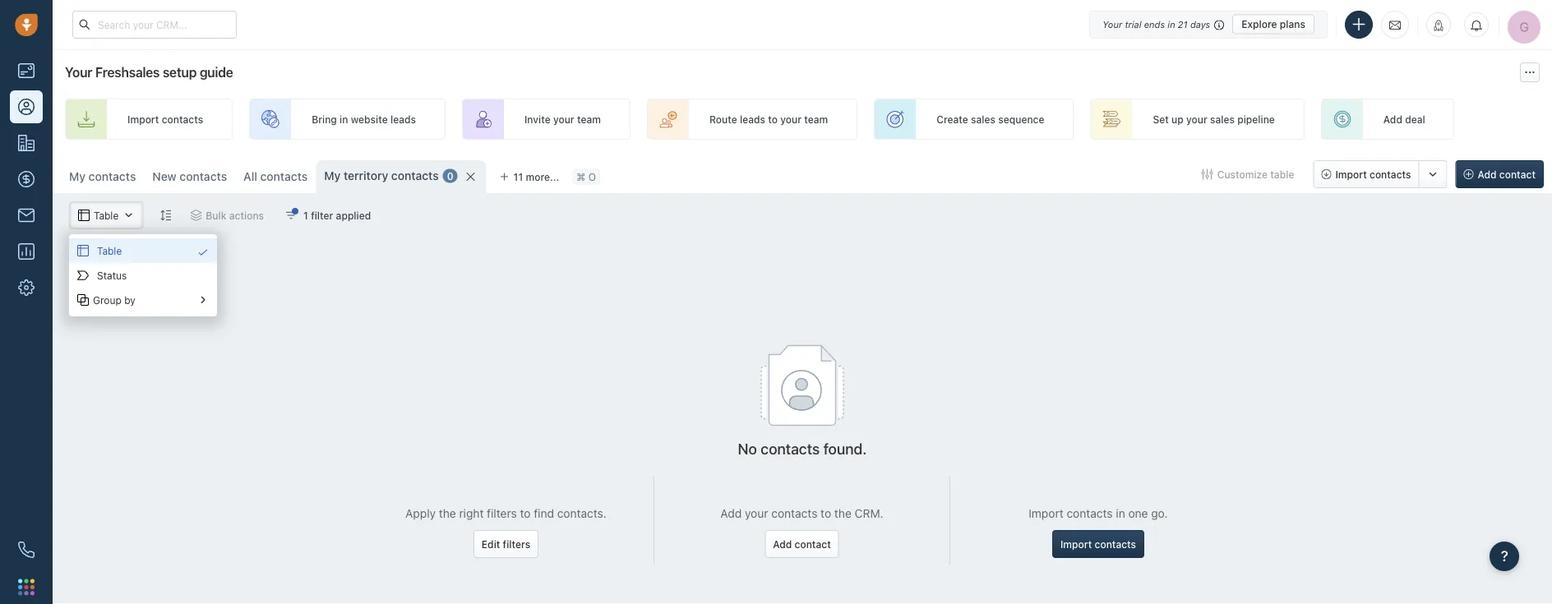 Task type: locate. For each thing, give the bounding box(es) containing it.
container_wx8msf4aqz5i3rn1 image up group by menu item
[[197, 247, 209, 258]]

container_wx8msf4aqz5i3rn1 image inside group by menu item
[[77, 294, 89, 306]]

1 container_wx8msf4aqz5i3rn1 image from the top
[[77, 245, 89, 257]]

0 vertical spatial container_wx8msf4aqz5i3rn1 image
[[77, 245, 89, 257]]

container_wx8msf4aqz5i3rn1 image
[[77, 245, 89, 257], [77, 270, 89, 281], [77, 294, 89, 306]]

1 vertical spatial container_wx8msf4aqz5i3rn1 image
[[197, 294, 209, 306]]

container_wx8msf4aqz5i3rn1 image left group
[[77, 294, 89, 306]]

1 vertical spatial container_wx8msf4aqz5i3rn1 image
[[77, 270, 89, 281]]

menu containing table
[[69, 234, 217, 317]]

0 vertical spatial container_wx8msf4aqz5i3rn1 image
[[197, 247, 209, 258]]

2 container_wx8msf4aqz5i3rn1 image from the top
[[77, 270, 89, 281]]

menu
[[69, 234, 217, 317]]

container_wx8msf4aqz5i3rn1 image for status
[[77, 270, 89, 281]]

container_wx8msf4aqz5i3rn1 image left the table
[[77, 245, 89, 257]]

by
[[124, 294, 136, 306]]

3 container_wx8msf4aqz5i3rn1 image from the top
[[77, 294, 89, 306]]

container_wx8msf4aqz5i3rn1 image inside group by menu item
[[197, 294, 209, 306]]

shade muted image
[[1211, 18, 1225, 31]]

2 vertical spatial container_wx8msf4aqz5i3rn1 image
[[77, 294, 89, 306]]

2 container_wx8msf4aqz5i3rn1 image from the top
[[197, 294, 209, 306]]

container_wx8msf4aqz5i3rn1 image
[[197, 247, 209, 258], [197, 294, 209, 306]]

container_wx8msf4aqz5i3rn1 image for table
[[77, 245, 89, 257]]

group by
[[93, 294, 136, 306]]

container_wx8msf4aqz5i3rn1 image right by
[[197, 294, 209, 306]]

group by menu item
[[69, 288, 217, 313]]

1 container_wx8msf4aqz5i3rn1 image from the top
[[197, 247, 209, 258]]

container_wx8msf4aqz5i3rn1 image left the status
[[77, 270, 89, 281]]



Task type: describe. For each thing, give the bounding box(es) containing it.
container_wx8msf4aqz5i3rn1 image for group by
[[197, 294, 209, 306]]

plans
[[1280, 19, 1306, 30]]

explore plans
[[1242, 19, 1306, 30]]

explore plans link
[[1233, 14, 1315, 34]]

freshworks switcher image
[[18, 579, 35, 596]]

group
[[93, 294, 122, 306]]

explore
[[1242, 19, 1278, 30]]

status
[[97, 270, 127, 281]]

phone image
[[10, 534, 43, 567]]

container_wx8msf4aqz5i3rn1 image for table
[[197, 247, 209, 258]]

container_wx8msf4aqz5i3rn1 image for group by
[[77, 294, 89, 306]]

Search your CRM... text field
[[72, 11, 237, 39]]

table
[[97, 245, 122, 257]]

email image
[[1390, 18, 1401, 32]]



Task type: vqa. For each thing, say whether or not it's contained in the screenshot.
the status
yes



